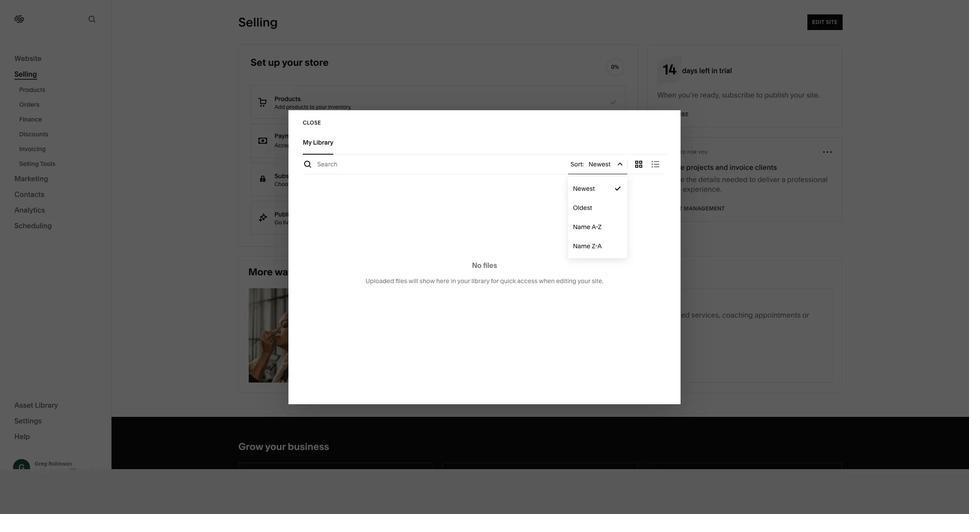 Task type: describe. For each thing, give the bounding box(es) containing it.
subscription
[[299, 181, 330, 187]]

asset library link
[[14, 401, 97, 411]]

more
[[249, 266, 273, 278]]

face
[[630, 212, 646, 220]]

your right with
[[336, 144, 357, 155]]

contacts link
[[14, 190, 97, 200]]

out
[[350, 163, 361, 172]]

no
[[472, 261, 482, 270]]

to inside manage projects and invoice clients manage the details needed to deliver a professional service experience.
[[750, 175, 757, 184]]

products for products add products to your inventory.
[[275, 95, 301, 103]]

eucalyptus face scrub
[[593, 212, 646, 229]]

will
[[409, 277, 418, 285]]

suggested
[[658, 150, 687, 155]]

your right editing on the right bottom of the page
[[578, 277, 591, 285]]

uploaded
[[366, 277, 394, 285]]

help link
[[14, 432, 30, 442]]

first
[[359, 144, 377, 155]]

sell live, scheduled services, coaching appointments or classes
[[627, 311, 810, 329]]

project management
[[658, 205, 725, 212]]

library for asset library
[[35, 401, 58, 410]]

and inside start by filling out the product name and adding an image.
[[424, 163, 436, 172]]

products
[[286, 104, 309, 110]]

ways
[[275, 266, 299, 278]]

and inside manage projects and invoice clients manage the details needed to deliver a professional service experience.
[[716, 163, 729, 172]]

when you're ready, subscribe to publish your site.
[[658, 91, 820, 99]]

when
[[658, 91, 677, 99]]

subscription
[[275, 172, 312, 180]]

greg robinson robinsongreg175@gmail.com
[[35, 461, 106, 474]]

a
[[598, 242, 602, 250]]

z-
[[592, 242, 598, 250]]

up
[[268, 57, 280, 68]]

none field containing sort:
[[569, 155, 628, 174]]

orders
[[19, 101, 39, 109]]

settings link
[[14, 416, 97, 427]]

to left sell
[[301, 266, 310, 278]]

live
[[283, 219, 292, 226]]

publish
[[765, 91, 789, 99]]

appointments
[[755, 311, 801, 320]]

Search field
[[318, 159, 569, 169]]

create
[[303, 144, 334, 155]]

and inside publish go live and start selling.
[[293, 219, 303, 226]]

library for my library
[[313, 139, 334, 147]]

no files
[[472, 261, 498, 270]]

set
[[251, 57, 266, 68]]

adding
[[438, 163, 461, 172]]

suggested for you
[[658, 150, 709, 155]]

1 vertical spatial newest
[[574, 185, 595, 193]]

2 vertical spatial selling
[[19, 160, 39, 168]]

1 horizontal spatial in
[[712, 66, 718, 75]]

selling tools
[[19, 160, 55, 168]]

0 vertical spatial for
[[688, 150, 697, 155]]

choose
[[275, 181, 294, 187]]

details
[[699, 175, 721, 184]]

services,
[[692, 311, 721, 320]]

analytics link
[[14, 205, 97, 216]]

asset library
[[14, 401, 58, 410]]

here
[[437, 277, 450, 285]]

set up your store
[[251, 57, 329, 68]]

1 vertical spatial for
[[491, 277, 499, 285]]

finance link
[[19, 112, 102, 127]]

close for close button above the 'cards'
[[303, 123, 321, 130]]

contacts
[[14, 190, 44, 199]]

grow
[[239, 441, 264, 453]]

grow your business
[[239, 441, 330, 453]]

0 horizontal spatial site.
[[592, 277, 604, 285]]

website link
[[14, 54, 97, 64]]

my library button
[[303, 131, 334, 155]]

projects
[[687, 163, 714, 172]]

business
[[288, 441, 330, 453]]

14
[[663, 61, 677, 78]]

go
[[275, 219, 282, 226]]

edit site
[[813, 19, 838, 25]]

store
[[305, 57, 329, 68]]

your right grow
[[265, 441, 286, 453]]

sort:
[[571, 160, 584, 168]]

inventory.
[[328, 104, 352, 110]]

z
[[599, 223, 602, 231]]

uploaded files will show here in your library for quick access when editing your site.
[[366, 277, 604, 285]]

create your first product
[[303, 144, 416, 155]]

0%
[[612, 64, 620, 70]]

with
[[325, 142, 335, 149]]

product inside start by filling out the product name and adding an image.
[[375, 163, 402, 172]]

library
[[472, 277, 490, 285]]

credit
[[294, 142, 308, 149]]

management
[[684, 205, 725, 212]]

days left in trial
[[683, 66, 733, 75]]

marketing link
[[14, 174, 97, 184]]

payments,
[[370, 142, 396, 149]]

sell
[[627, 311, 639, 320]]

selling link
[[14, 69, 97, 80]]

project
[[658, 205, 683, 212]]

0 vertical spatial newest
[[589, 160, 611, 168]]

payments accept credit cards with squarespace payments, or
[[275, 132, 403, 149]]

list box containing newest
[[569, 179, 628, 256]]

cards
[[310, 142, 323, 149]]

help
[[14, 432, 30, 441]]

name for name z-a
[[574, 242, 591, 250]]

1 vertical spatial in
[[451, 277, 456, 285]]

add image
[[371, 273, 403, 280]]



Task type: locate. For each thing, give the bounding box(es) containing it.
a inside manage projects and invoice clients manage the details needed to deliver a professional service experience.
[[782, 175, 786, 184]]

site. right editing on the right bottom of the page
[[592, 277, 604, 285]]

coaching
[[723, 311, 754, 320]]

the inside manage projects and invoice clients manage the details needed to deliver a professional service experience.
[[687, 175, 697, 184]]

name
[[403, 163, 422, 172]]

you
[[699, 150, 709, 155]]

or right payments,
[[397, 142, 402, 149]]

image
[[385, 273, 403, 280]]

selling.
[[316, 219, 333, 226]]

more ways to sell
[[249, 266, 328, 278]]

subscription choose a subscription plan.
[[275, 172, 343, 187]]

a down the 'subscription'
[[295, 181, 298, 187]]

products inside products add products to your inventory.
[[275, 95, 301, 103]]

add left image
[[371, 273, 383, 280]]

plan.
[[332, 181, 343, 187]]

2 manage from the top
[[658, 175, 685, 184]]

professional
[[788, 175, 828, 184]]

0 horizontal spatial files
[[396, 277, 408, 285]]

add inside products add products to your inventory.
[[275, 104, 285, 110]]

1 vertical spatial the
[[687, 175, 697, 184]]

project management button
[[658, 201, 725, 217]]

close button up the 'cards'
[[303, 115, 321, 139]]

publish go live and start selling.
[[275, 210, 333, 226]]

sell
[[312, 266, 328, 278]]

robinsongreg175@gmail.com
[[35, 468, 106, 474]]

name for name a-z
[[574, 223, 591, 231]]

a-
[[592, 223, 599, 231]]

product up name
[[379, 144, 416, 155]]

start
[[304, 219, 315, 226]]

and right name
[[424, 163, 436, 172]]

greg
[[35, 461, 47, 467]]

1 vertical spatial product
[[375, 163, 402, 172]]

products link
[[19, 82, 102, 97]]

close down products add products to your inventory.
[[303, 119, 321, 126]]

settings
[[14, 417, 42, 425]]

a
[[782, 175, 786, 184], [295, 181, 298, 187]]

0 vertical spatial name
[[574, 223, 591, 231]]

edit
[[813, 19, 825, 25]]

1 vertical spatial manage
[[658, 175, 685, 184]]

manage down suggested on the top
[[658, 163, 685, 172]]

products inside products link
[[19, 86, 45, 94]]

in right left
[[712, 66, 718, 75]]

1 manage from the top
[[658, 163, 685, 172]]

and right live on the top left of the page
[[293, 219, 303, 226]]

for left "quick"
[[491, 277, 499, 285]]

site. right publish
[[807, 91, 820, 99]]

newest up oldest
[[574, 185, 595, 193]]

selling up set
[[239, 15, 278, 30]]

to left 'deliver'
[[750, 175, 757, 184]]

my library tab list
[[303, 131, 667, 155]]

subscribe
[[723, 91, 755, 99]]

0 horizontal spatial or
[[397, 142, 402, 149]]

the right out
[[363, 163, 374, 172]]

or right appointments
[[803, 311, 810, 320]]

for left you
[[688, 150, 697, 155]]

selling
[[239, 15, 278, 30], [14, 70, 37, 79], [19, 160, 39, 168]]

oldest
[[574, 204, 593, 212]]

products for products
[[19, 86, 45, 94]]

1 vertical spatial products
[[275, 95, 301, 103]]

1 horizontal spatial the
[[687, 175, 697, 184]]

0 vertical spatial site.
[[807, 91, 820, 99]]

2 close from the top
[[303, 123, 321, 130]]

eucalyptus
[[593, 212, 629, 220]]

asset
[[14, 401, 33, 410]]

filling
[[330, 163, 348, 172]]

2 horizontal spatial and
[[716, 163, 729, 172]]

0 vertical spatial selling
[[239, 15, 278, 30]]

my library
[[303, 139, 334, 147]]

clients
[[756, 163, 778, 172]]

files left will
[[396, 277, 408, 285]]

selling tools link
[[19, 157, 102, 171]]

0 vertical spatial products
[[19, 86, 45, 94]]

days
[[683, 66, 698, 75]]

products up the orders
[[19, 86, 45, 94]]

0 vertical spatial in
[[712, 66, 718, 75]]

discounts
[[19, 130, 48, 138]]

close for close button below products add products to your inventory.
[[303, 119, 321, 126]]

0 horizontal spatial and
[[293, 219, 303, 226]]

0 vertical spatial manage
[[658, 163, 685, 172]]

1 vertical spatial or
[[803, 311, 810, 320]]

scrub
[[593, 220, 612, 229]]

and up "details"
[[716, 163, 729, 172]]

0 horizontal spatial products
[[19, 86, 45, 94]]

trial
[[720, 66, 733, 75]]

0 vertical spatial or
[[397, 142, 402, 149]]

None field
[[569, 155, 628, 174]]

1 horizontal spatial add
[[371, 273, 383, 280]]

1 vertical spatial library
[[35, 401, 58, 410]]

name left a-
[[574, 223, 591, 231]]

by
[[321, 163, 329, 172]]

files for no
[[484, 261, 498, 270]]

0 horizontal spatial library
[[35, 401, 58, 410]]

products up products
[[275, 95, 301, 103]]

your left inventory.
[[316, 104, 327, 110]]

1 horizontal spatial for
[[688, 150, 697, 155]]

name a-z
[[574, 223, 602, 231]]

1 horizontal spatial site.
[[807, 91, 820, 99]]

the
[[363, 163, 374, 172], [687, 175, 697, 184]]

a inside subscription choose a subscription plan.
[[295, 181, 298, 187]]

1 horizontal spatial files
[[484, 261, 498, 270]]

scheduling
[[14, 222, 52, 230]]

1 horizontal spatial or
[[803, 311, 810, 320]]

files
[[484, 261, 498, 270], [396, 277, 408, 285]]

0 horizontal spatial a
[[295, 181, 298, 187]]

close button down products add products to your inventory.
[[303, 115, 321, 131]]

your right 'up'
[[282, 57, 303, 68]]

selling up marketing at the left top of page
[[19, 160, 39, 168]]

payments
[[275, 132, 303, 140]]

close button
[[303, 115, 321, 139], [303, 115, 321, 131]]

close up my
[[303, 123, 321, 130]]

1 vertical spatial files
[[396, 277, 408, 285]]

name left z-
[[574, 242, 591, 250]]

0 vertical spatial product
[[379, 144, 416, 155]]

the up experience.
[[687, 175, 697, 184]]

2 name from the top
[[574, 242, 591, 250]]

files right no
[[484, 261, 498, 270]]

1 horizontal spatial and
[[424, 163, 436, 172]]

1 vertical spatial site.
[[592, 277, 604, 285]]

marketing
[[14, 174, 48, 183]]

0 vertical spatial add
[[275, 104, 285, 110]]

the inside start by filling out the product name and adding an image.
[[363, 163, 374, 172]]

library inside button
[[313, 139, 334, 147]]

show
[[420, 277, 435, 285]]

1 vertical spatial name
[[574, 242, 591, 250]]

you're
[[679, 91, 699, 99]]

start by filling out the product name and adding an image.
[[303, 163, 461, 182]]

add left products
[[275, 104, 285, 110]]

1 vertical spatial selling
[[14, 70, 37, 79]]

newest right sort:
[[589, 160, 611, 168]]

products
[[19, 86, 45, 94], [275, 95, 301, 103]]

access
[[518, 277, 538, 285]]

to left publish
[[757, 91, 763, 99]]

discounts link
[[19, 127, 102, 142]]

1 horizontal spatial library
[[313, 139, 334, 147]]

deliver
[[758, 175, 781, 184]]

product down payments,
[[375, 163, 402, 172]]

scheduled
[[656, 311, 690, 320]]

files for uploaded
[[396, 277, 408, 285]]

1 close from the top
[[303, 119, 321, 126]]

0 vertical spatial the
[[363, 163, 374, 172]]

manage up service
[[658, 175, 685, 184]]

your right publish
[[791, 91, 805, 99]]

invoice
[[730, 163, 754, 172]]

list box
[[569, 179, 628, 256]]

0 horizontal spatial in
[[451, 277, 456, 285]]

to right products
[[310, 104, 315, 110]]

in
[[712, 66, 718, 75], [451, 277, 456, 285]]

your inside products add products to your inventory.
[[316, 104, 327, 110]]

0 vertical spatial files
[[484, 261, 498, 270]]

1 vertical spatial add
[[371, 273, 383, 280]]

squarespace
[[336, 142, 369, 149]]

or inside payments accept credit cards with squarespace payments, or
[[397, 142, 402, 149]]

0 vertical spatial library
[[313, 139, 334, 147]]

in right here
[[451, 277, 456, 285]]

start
[[303, 163, 319, 172]]

when
[[539, 277, 555, 285]]

analytics
[[14, 206, 45, 215]]

left
[[700, 66, 711, 75]]

name z-a
[[574, 242, 602, 250]]

0 horizontal spatial the
[[363, 163, 374, 172]]

live,
[[641, 311, 654, 320]]

0 horizontal spatial for
[[491, 277, 499, 285]]

invoicing link
[[19, 142, 102, 157]]

to inside products add products to your inventory.
[[310, 104, 315, 110]]

a right 'deliver'
[[782, 175, 786, 184]]

image.
[[313, 173, 335, 182]]

1 name from the top
[[574, 223, 591, 231]]

0 horizontal spatial add
[[275, 104, 285, 110]]

ready,
[[701, 91, 721, 99]]

tools
[[40, 160, 55, 168]]

name
[[574, 223, 591, 231], [574, 242, 591, 250]]

1 horizontal spatial products
[[275, 95, 301, 103]]

your left library
[[458, 277, 470, 285]]

selling down website
[[14, 70, 37, 79]]

orders link
[[19, 97, 102, 112]]

or inside sell live, scheduled services, coaching appointments or classes
[[803, 311, 810, 320]]

manage projects and invoice clients manage the details needed to deliver a professional service experience.
[[658, 163, 828, 194]]

1 horizontal spatial a
[[782, 175, 786, 184]]



Task type: vqa. For each thing, say whether or not it's contained in the screenshot.
Face
yes



